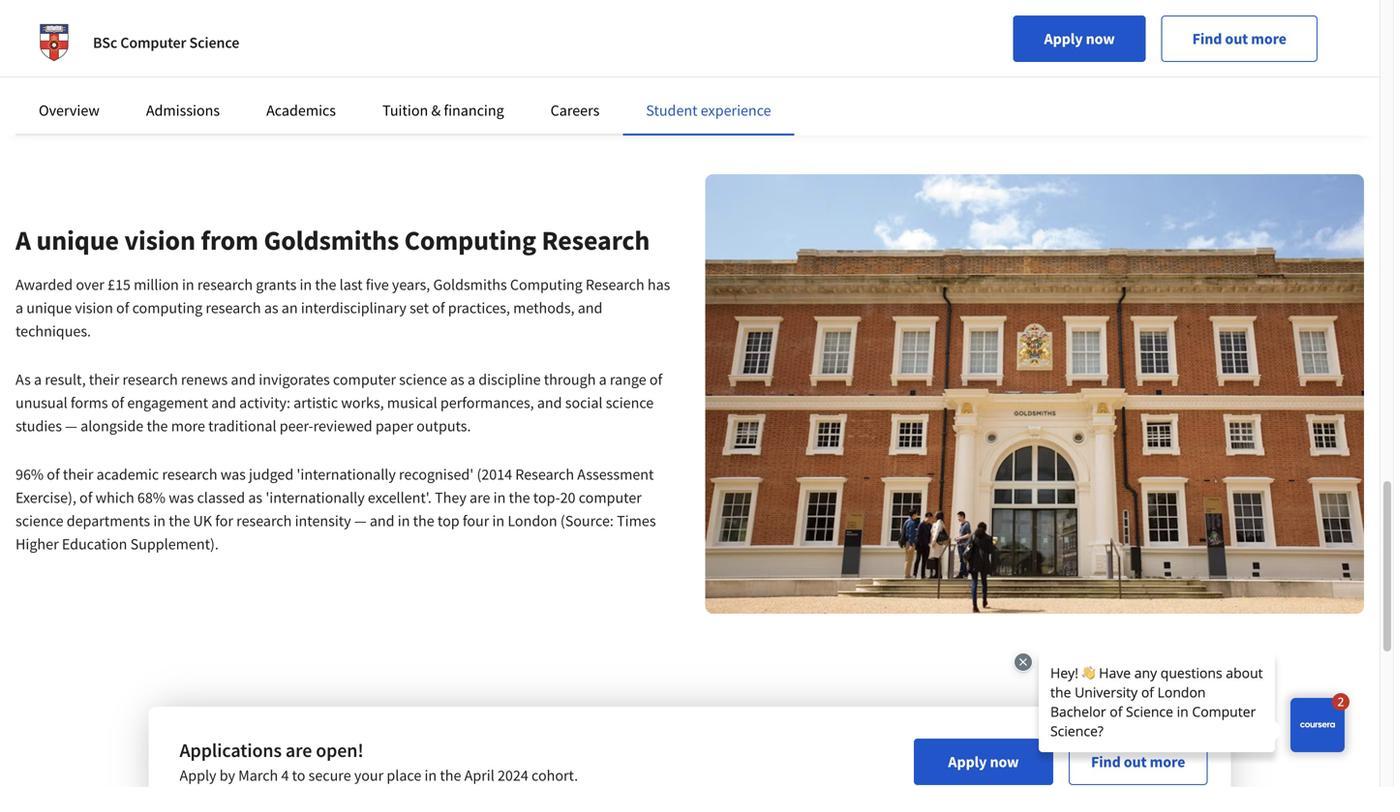 Task type: locate. For each thing, give the bounding box(es) containing it.
the inside the as a result, their research renews and invigorates computer science as a discipline through a range of unusual forms of engagement and activity: artistic works, musical performances, and social science studies — alongside the more traditional peer-reviewed paper outputs.
[[147, 417, 168, 436]]

0 horizontal spatial find out more
[[1092, 753, 1186, 772]]

1 vertical spatial science
[[606, 393, 654, 413]]

which
[[95, 488, 134, 508]]

0 horizontal spatial goldsmiths
[[264, 223, 399, 257]]

0 horizontal spatial —
[[65, 417, 77, 436]]

apply now for apply by march 4 to secure your place in the april 2024 cohort.
[[949, 753, 1019, 772]]

studies
[[15, 417, 62, 436]]

computing inside the awarded over £15 million in research grants in the last five years, goldsmiths computing research has a unique vision of computing research as an interdisciplinary set of practices, methods, and techniques.
[[510, 275, 583, 295]]

1 vertical spatial now
[[990, 753, 1019, 772]]

0 horizontal spatial more
[[171, 417, 205, 436]]

—
[[65, 417, 77, 436], [354, 512, 367, 531]]

20
[[560, 488, 576, 508]]

find out more for bsc computer science
[[1193, 29, 1287, 48]]

their
[[89, 370, 119, 389], [63, 465, 93, 484]]

higher
[[15, 535, 59, 554]]

their up exercise),
[[63, 465, 93, 484]]

0 vertical spatial find
[[1193, 29, 1223, 48]]

science up musical
[[399, 370, 447, 389]]

goldsmiths up 'last' at the top
[[264, 223, 399, 257]]

find out more button for bsc computer science
[[1162, 15, 1318, 62]]

0 horizontal spatial now
[[990, 753, 1019, 772]]

0 horizontal spatial out
[[1124, 753, 1147, 772]]

are up to
[[286, 739, 312, 763]]

0 vertical spatial computing
[[251, 6, 314, 23]]

recognised'
[[399, 465, 474, 484]]

a down awarded
[[15, 298, 23, 318]]

a unique vision from goldsmiths computing research
[[15, 223, 650, 257]]

0 vertical spatial find out more
[[1193, 29, 1287, 48]]

0 vertical spatial vision
[[124, 223, 196, 257]]

out for apply by march 4 to secure your place in the april 2024 cohort.
[[1124, 753, 1147, 772]]

0 vertical spatial find out more button
[[1162, 15, 1318, 62]]

£15
[[108, 275, 131, 295]]

and inside the lecturer in creative computing and director of undergraduate studies
[[317, 6, 339, 23]]

as inside 96% of their academic research was judged 'internationally recognised' (2014 research assessment exercise), of which 68% was classed as 'internationally excellent'. they are in the top-20 computer science departments in the uk for research intensity — and in the top four in london (source: times higher education supplement​).
[[248, 488, 263, 508]]

1 vertical spatial goldsmiths
[[433, 275, 507, 295]]

research up top-
[[516, 465, 574, 484]]

0 vertical spatial computer
[[333, 370, 396, 389]]

are
[[470, 488, 491, 508], [286, 739, 312, 763]]

1 vertical spatial vision
[[75, 298, 113, 318]]

1 vertical spatial unique
[[26, 298, 72, 318]]

computer down assessment
[[579, 488, 642, 508]]

peer-
[[280, 417, 313, 436]]

computer inside 96% of their academic research was judged 'internationally recognised' (2014 research assessment exercise), of which 68% was classed as 'internationally excellent'. they are in the top-20 computer science departments in the uk for research intensity — and in the top four in london (source: times higher education supplement​).
[[579, 488, 642, 508]]

cohort.
[[532, 766, 578, 786]]

1 horizontal spatial out
[[1226, 29, 1249, 48]]

academic
[[96, 465, 159, 484]]

the down engagement
[[147, 417, 168, 436]]

the left 'last' at the top
[[315, 275, 337, 295]]

computing up practices, in the top left of the page
[[405, 223, 537, 257]]

tuition & financing
[[383, 101, 504, 120]]

2 vertical spatial research
[[516, 465, 574, 484]]

the inside 'applications are open! apply by march 4 to secure your place in the april 2024 cohort.'
[[440, 766, 461, 786]]

in right place
[[425, 766, 437, 786]]

and inside the awarded over £15 million in research grants in the last five years, goldsmiths computing research has a unique vision of computing research as an interdisciplinary set of practices, methods, and techniques.
[[578, 298, 603, 318]]

assessment
[[578, 465, 654, 484]]

paper
[[376, 417, 414, 436]]

for
[[215, 512, 233, 531]]

vision up million
[[124, 223, 196, 257]]

departments
[[67, 512, 150, 531]]

overview
[[39, 101, 100, 120]]

apply now button for bsc computer science
[[1014, 15, 1146, 62]]

alongside
[[81, 417, 144, 436]]

science down range
[[606, 393, 654, 413]]

0 horizontal spatial as
[[248, 488, 263, 508]]

vision down over
[[75, 298, 113, 318]]

apply now button
[[1014, 15, 1146, 62], [914, 739, 1054, 786]]

now for bsc computer science
[[1086, 29, 1115, 48]]

find out more for apply by march 4 to secure your place in the april 2024 cohort.
[[1092, 753, 1186, 772]]

find
[[1193, 29, 1223, 48], [1092, 753, 1121, 772]]

london
[[508, 512, 558, 531]]

out for bsc computer science
[[1226, 29, 1249, 48]]

0 vertical spatial more
[[1252, 29, 1287, 48]]

as down judged
[[248, 488, 263, 508]]

as up performances,
[[450, 370, 465, 389]]

discipline
[[479, 370, 541, 389]]

1 vertical spatial research
[[586, 275, 645, 295]]

0 horizontal spatial find
[[1092, 753, 1121, 772]]

their up forms
[[89, 370, 119, 389]]

applications are open! apply by march 4 to secure your place in the april 2024 cohort.
[[180, 739, 578, 786]]

1 horizontal spatial as
[[264, 298, 279, 318]]

unique
[[36, 223, 119, 257], [26, 298, 72, 318]]

in inside 'applications are open! apply by march 4 to secure your place in the april 2024 cohort.'
[[425, 766, 437, 786]]

0 vertical spatial 'internationally
[[297, 465, 396, 484]]

2 horizontal spatial more
[[1252, 29, 1287, 48]]

a
[[15, 298, 23, 318], [34, 370, 42, 389], [468, 370, 476, 389], [599, 370, 607, 389]]

unique up techniques.
[[26, 298, 72, 318]]

0 horizontal spatial vision
[[75, 298, 113, 318]]

0 vertical spatial their
[[89, 370, 119, 389]]

of right 96%
[[47, 465, 60, 484]]

uk
[[193, 512, 212, 531]]

supplement​).
[[130, 535, 219, 554]]

and up traditional
[[211, 393, 236, 413]]

range
[[610, 370, 647, 389]]

0 horizontal spatial was
[[169, 488, 194, 508]]

by
[[220, 766, 235, 786]]

was right 68%
[[169, 488, 194, 508]]

a inside the awarded over £15 million in research grants in the last five years, goldsmiths computing research has a unique vision of computing research as an interdisciplinary set of practices, methods, and techniques.
[[15, 298, 23, 318]]

now for apply by march 4 to secure your place in the april 2024 cohort.
[[990, 753, 1019, 772]]

2 vertical spatial as
[[248, 488, 263, 508]]

dr simon katan image
[[15, 0, 123, 81]]

1 vertical spatial computing
[[405, 223, 537, 257]]

1 horizontal spatial apply
[[949, 753, 987, 772]]

1 horizontal spatial —
[[354, 512, 367, 531]]

apply
[[1045, 29, 1083, 48], [949, 753, 987, 772], [180, 766, 216, 786]]

2 horizontal spatial apply
[[1045, 29, 1083, 48]]

interdisciplinary
[[301, 298, 407, 318]]

1 vertical spatial more
[[171, 417, 205, 436]]

research up has
[[542, 223, 650, 257]]

social
[[565, 393, 603, 413]]

top-
[[533, 488, 560, 508]]

0 horizontal spatial are
[[286, 739, 312, 763]]

1 horizontal spatial apply now
[[1045, 29, 1115, 48]]

of right range
[[650, 370, 663, 389]]

vision inside the awarded over £15 million in research grants in the last five years, goldsmiths computing research has a unique vision of computing research as an interdisciplinary set of practices, methods, and techniques.
[[75, 298, 113, 318]]

classed
[[197, 488, 245, 508]]

1 vertical spatial as
[[450, 370, 465, 389]]

the left top
[[413, 512, 435, 531]]

1 horizontal spatial find
[[1193, 29, 1223, 48]]

2 horizontal spatial as
[[450, 370, 465, 389]]

1 vertical spatial find out more button
[[1069, 739, 1208, 786]]

0 horizontal spatial computer
[[333, 370, 396, 389]]

and down excellent'. on the bottom left of the page
[[370, 512, 395, 531]]

— right intensity at the bottom of page
[[354, 512, 367, 531]]

1 horizontal spatial more
[[1150, 753, 1186, 772]]

goldsmiths up practices, in the top left of the page
[[433, 275, 507, 295]]

apply for apply by march 4 to secure your place in the april 2024 cohort.
[[949, 753, 987, 772]]

admissions
[[146, 101, 220, 120]]

0 vertical spatial —
[[65, 417, 77, 436]]

1 vertical spatial find out more
[[1092, 753, 1186, 772]]

1 horizontal spatial are
[[470, 488, 491, 508]]

the left april
[[440, 766, 461, 786]]

1 horizontal spatial goldsmiths
[[433, 275, 507, 295]]

research up engagement
[[123, 370, 178, 389]]

research left has
[[586, 275, 645, 295]]

excellent'.
[[368, 488, 432, 508]]

1 vertical spatial apply now button
[[914, 739, 1054, 786]]

computer up works,
[[333, 370, 396, 389]]

1 vertical spatial 'internationally
[[266, 488, 365, 508]]

96%
[[15, 465, 44, 484]]

2 vertical spatial computing
[[510, 275, 583, 295]]

1 horizontal spatial computer
[[579, 488, 642, 508]]

research up classed
[[162, 465, 217, 484]]

more
[[1252, 29, 1287, 48], [171, 417, 205, 436], [1150, 753, 1186, 772]]

vision
[[124, 223, 196, 257], [75, 298, 113, 318]]

0 vertical spatial now
[[1086, 29, 1115, 48]]

— down forms
[[65, 417, 77, 436]]

0 horizontal spatial apply now
[[949, 753, 1019, 772]]

apply now button for apply by march 4 to secure your place in the april 2024 cohort.
[[914, 739, 1054, 786]]

unique up over
[[36, 223, 119, 257]]

renews
[[181, 370, 228, 389]]

set
[[410, 298, 429, 318]]

1 horizontal spatial now
[[1086, 29, 1115, 48]]

0 horizontal spatial science
[[15, 512, 63, 531]]

in up undergraduate
[[188, 6, 199, 23]]

intensity
[[295, 512, 351, 531]]

in right grants
[[300, 275, 312, 295]]

1 vertical spatial their
[[63, 465, 93, 484]]

more inside the as a result, their research renews and invigorates computer science as a discipline through a range of unusual forms of engagement and activity: artistic works, musical performances, and social science studies — alongside the more traditional peer-reviewed paper outputs.
[[171, 417, 205, 436]]

an
[[282, 298, 298, 318]]

1 vertical spatial computer
[[579, 488, 642, 508]]

research inside 96% of their academic research was judged 'internationally recognised' (2014 research assessment exercise), of which 68% was classed as 'internationally excellent'. they are in the top-20 computer science departments in the uk for research intensity — and in the top four in london (source: times higher education supplement​).
[[516, 465, 574, 484]]

and left director
[[317, 6, 339, 23]]

'internationally down reviewed
[[297, 465, 396, 484]]

computer
[[333, 370, 396, 389], [579, 488, 642, 508]]

of left which
[[79, 488, 92, 508]]

the up london
[[509, 488, 530, 508]]

research inside the as a result, their research renews and invigorates computer science as a discipline through a range of unusual forms of engagement and activity: artistic works, musical performances, and social science studies — alongside the more traditional peer-reviewed paper outputs.
[[123, 370, 178, 389]]

are up four
[[470, 488, 491, 508]]

and right methods,
[[578, 298, 603, 318]]

as left the an at the top of the page
[[264, 298, 279, 318]]

science up "higher"
[[15, 512, 63, 531]]

2 horizontal spatial science
[[606, 393, 654, 413]]

computing up "studies"
[[251, 6, 314, 23]]

1 vertical spatial —
[[354, 512, 367, 531]]

from
[[201, 223, 259, 257]]

a
[[15, 223, 31, 257]]

1 horizontal spatial science
[[399, 370, 447, 389]]

0 vertical spatial was
[[221, 465, 246, 484]]

'internationally up intensity at the bottom of page
[[266, 488, 365, 508]]

1 vertical spatial apply now
[[949, 753, 1019, 772]]

as
[[15, 370, 31, 389]]

0 horizontal spatial apply
[[180, 766, 216, 786]]

goldsmiths inside the awarded over £15 million in research grants in the last five years, goldsmiths computing research has a unique vision of computing research as an interdisciplinary set of practices, methods, and techniques.
[[433, 275, 507, 295]]

march
[[238, 766, 278, 786]]

your
[[354, 766, 384, 786]]

1 vertical spatial are
[[286, 739, 312, 763]]

computing
[[132, 298, 203, 318]]

2 vertical spatial science
[[15, 512, 63, 531]]

of inside the lecturer in creative computing and director of undergraduate studies
[[390, 6, 401, 23]]

1 horizontal spatial was
[[221, 465, 246, 484]]

1 vertical spatial find
[[1092, 753, 1121, 772]]

activity:
[[239, 393, 291, 413]]

1 vertical spatial out
[[1124, 753, 1147, 772]]

computing
[[251, 6, 314, 23], [405, 223, 537, 257], [510, 275, 583, 295]]

and
[[317, 6, 339, 23], [578, 298, 603, 318], [231, 370, 256, 389], [211, 393, 236, 413], [537, 393, 562, 413], [370, 512, 395, 531]]

of right director
[[390, 6, 401, 23]]

apply now
[[1045, 29, 1115, 48], [949, 753, 1019, 772]]

and up activity:
[[231, 370, 256, 389]]

place
[[387, 766, 422, 786]]

dr sylvia xueni pan image
[[476, 0, 583, 81]]

2 vertical spatial more
[[1150, 753, 1186, 772]]

0 vertical spatial apply now
[[1045, 29, 1115, 48]]

96% of their academic research was judged 'internationally recognised' (2014 research assessment exercise), of which 68% was classed as 'internationally excellent'. they are in the top-20 computer science departments in the uk for research intensity — and in the top four in london (source: times higher education supplement​).
[[15, 465, 656, 554]]

0 vertical spatial as
[[264, 298, 279, 318]]

0 vertical spatial apply now button
[[1014, 15, 1146, 62]]

0 vertical spatial are
[[470, 488, 491, 508]]

the
[[315, 275, 337, 295], [147, 417, 168, 436], [509, 488, 530, 508], [169, 512, 190, 531], [413, 512, 435, 531], [440, 766, 461, 786]]

68%
[[137, 488, 166, 508]]

was up classed
[[221, 465, 246, 484]]

'internationally
[[297, 465, 396, 484], [266, 488, 365, 508]]

4
[[281, 766, 289, 786]]

science
[[399, 370, 447, 389], [606, 393, 654, 413], [15, 512, 63, 531]]

computing inside the lecturer in creative computing and director of undergraduate studies
[[251, 6, 314, 23]]

invigorates
[[259, 370, 330, 389]]

over
[[76, 275, 104, 295]]

in
[[188, 6, 199, 23], [182, 275, 194, 295], [300, 275, 312, 295], [494, 488, 506, 508], [153, 512, 166, 531], [398, 512, 410, 531], [492, 512, 505, 531], [425, 766, 437, 786]]

1 horizontal spatial find out more
[[1193, 29, 1287, 48]]

0 vertical spatial out
[[1226, 29, 1249, 48]]

computing up methods,
[[510, 275, 583, 295]]



Task type: describe. For each thing, give the bounding box(es) containing it.
more for bsc computer science
[[1252, 29, 1287, 48]]

a up performances,
[[468, 370, 476, 389]]

last
[[340, 275, 363, 295]]

april
[[465, 766, 495, 786]]

science inside 96% of their academic research was judged 'internationally recognised' (2014 research assessment exercise), of which 68% was classed as 'internationally excellent'. they are in the top-20 computer science departments in the uk for research intensity — and in the top four in london (source: times higher education supplement​).
[[15, 512, 63, 531]]

tuition & financing link
[[383, 101, 504, 120]]

0 vertical spatial science
[[399, 370, 447, 389]]

of down £15
[[116, 298, 129, 318]]

as inside the awarded over £15 million in research grants in the last five years, goldsmiths computing research has a unique vision of computing research as an interdisciplinary set of practices, methods, and techniques.
[[264, 298, 279, 318]]

of right set
[[432, 298, 445, 318]]

more for apply by march 4 to secure your place in the april 2024 cohort.
[[1150, 753, 1186, 772]]

reviewed
[[313, 417, 373, 436]]

practices,
[[448, 298, 510, 318]]

creative
[[202, 6, 248, 23]]

as a result, their research renews and invigorates computer science as a discipline through a range of unusual forms of engagement and activity: artistic works, musical performances, and social science studies — alongside the more traditional peer-reviewed paper outputs.
[[15, 370, 663, 436]]

0 vertical spatial research
[[542, 223, 650, 257]]

techniques.
[[15, 322, 91, 341]]

four
[[463, 512, 489, 531]]

five
[[366, 275, 389, 295]]

unusual
[[15, 393, 68, 413]]

to
[[292, 766, 306, 786]]

through
[[544, 370, 596, 389]]

academics link
[[266, 101, 336, 120]]

grants
[[256, 275, 297, 295]]

1 horizontal spatial vision
[[124, 223, 196, 257]]

in up computing
[[182, 275, 194, 295]]

awarded
[[15, 275, 73, 295]]

works,
[[341, 393, 384, 413]]

student experience
[[646, 101, 772, 120]]

in right four
[[492, 512, 505, 531]]

2024
[[498, 766, 529, 786]]

research right for
[[236, 512, 292, 531]]

undergraduate
[[139, 25, 224, 43]]

lecturer
[[139, 6, 186, 23]]

judged
[[249, 465, 294, 484]]

science
[[189, 33, 240, 52]]

student
[[646, 101, 698, 120]]

admissions link
[[146, 101, 220, 120]]

— inside the as a result, their research renews and invigorates computer science as a discipline through a range of unusual forms of engagement and activity: artistic works, musical performances, and social science studies — alongside the more traditional peer-reviewed paper outputs.
[[65, 417, 77, 436]]

their inside the as a result, their research renews and invigorates computer science as a discipline through a range of unusual forms of engagement and activity: artistic works, musical performances, and social science studies — alongside the more traditional peer-reviewed paper outputs.
[[89, 370, 119, 389]]

financing
[[444, 101, 504, 120]]

research inside the awarded over £15 million in research grants in the last five years, goldsmiths computing research has a unique vision of computing research as an interdisciplinary set of practices, methods, and techniques.
[[586, 275, 645, 295]]

overview link
[[39, 101, 100, 120]]

computer
[[120, 33, 186, 52]]

in down 68%
[[153, 512, 166, 531]]

bsc computer science
[[93, 33, 240, 52]]

engagement
[[127, 393, 208, 413]]

university of london logo image
[[31, 19, 77, 66]]

the inside the awarded over £15 million in research grants in the last five years, goldsmiths computing research has a unique vision of computing research as an interdisciplinary set of practices, methods, and techniques.
[[315, 275, 337, 295]]

result,
[[45, 370, 86, 389]]

outputs.
[[417, 417, 471, 436]]

bsc
[[93, 33, 117, 52]]

a left range
[[599, 370, 607, 389]]

and down through
[[537, 393, 562, 413]]

apply now for bsc computer science
[[1045, 29, 1115, 48]]

and inside 96% of their academic research was judged 'internationally recognised' (2014 research assessment exercise), of which 68% was classed as 'internationally excellent'. they are in the top-20 computer science departments in the uk for research intensity — and in the top four in london (source: times higher education supplement​).
[[370, 512, 395, 531]]

&
[[431, 101, 441, 120]]

find for bsc computer science
[[1193, 29, 1223, 48]]

are inside 'applications are open! apply by march 4 to secure your place in the april 2024 cohort.'
[[286, 739, 312, 763]]

research down grants
[[206, 298, 261, 318]]

the left uk
[[169, 512, 190, 531]]

(source:
[[561, 512, 614, 531]]

million
[[134, 275, 179, 295]]

open!
[[316, 739, 364, 763]]

find out more button for apply by march 4 to secure your place in the april 2024 cohort.
[[1069, 739, 1208, 786]]

lecturer in creative computing and director of undergraduate studies
[[139, 6, 401, 43]]

musical
[[387, 393, 438, 413]]

are inside 96% of their academic research was judged 'internationally recognised' (2014 research assessment exercise), of which 68% was classed as 'internationally excellent'. they are in the top-20 computer science departments in the uk for research intensity — and in the top four in london (source: times higher education supplement​).
[[470, 488, 491, 508]]

apply for bsc computer science
[[1045, 29, 1083, 48]]

their inside 96% of their academic research was judged 'internationally recognised' (2014 research assessment exercise), of which 68% was classed as 'internationally excellent'. they are in the top-20 computer science departments in the uk for research intensity — and in the top four in london (source: times higher education supplement​).
[[63, 465, 93, 484]]

times
[[617, 512, 656, 531]]

director
[[342, 6, 387, 23]]

applications
[[180, 739, 282, 763]]

— inside 96% of their academic research was judged 'internationally recognised' (2014 research assessment exercise), of which 68% was classed as 'internationally excellent'. they are in the top-20 computer science departments in the uk for research intensity — and in the top four in london (source: times higher education supplement​).
[[354, 512, 367, 531]]

education
[[62, 535, 127, 554]]

in down excellent'. on the bottom left of the page
[[398, 512, 410, 531]]

0 vertical spatial goldsmiths
[[264, 223, 399, 257]]

of up alongside
[[111, 393, 124, 413]]

research down from
[[197, 275, 253, 295]]

student experience link
[[646, 101, 772, 120]]

in down the (2014
[[494, 488, 506, 508]]

apply inside 'applications are open! apply by march 4 to secure your place in the april 2024 cohort.'
[[180, 766, 216, 786]]

forms
[[71, 393, 108, 413]]

tuition
[[383, 101, 428, 120]]

0 vertical spatial unique
[[36, 223, 119, 257]]

methods,
[[513, 298, 575, 318]]

1 vertical spatial was
[[169, 488, 194, 508]]

as inside the as a result, their research renews and invigorates computer science as a discipline through a range of unusual forms of engagement and activity: artistic works, musical performances, and social science studies — alongside the more traditional peer-reviewed paper outputs.
[[450, 370, 465, 389]]

find for apply by march 4 to secure your place in the april 2024 cohort.
[[1092, 753, 1121, 772]]

in inside the lecturer in creative computing and director of undergraduate studies
[[188, 6, 199, 23]]

traditional
[[208, 417, 277, 436]]

secure
[[309, 766, 351, 786]]

unique inside the awarded over £15 million in research grants in the last five years, goldsmiths computing research has a unique vision of computing research as an interdisciplinary set of practices, methods, and techniques.
[[26, 298, 72, 318]]

performances,
[[441, 393, 534, 413]]

studies
[[227, 25, 269, 43]]

artistic
[[294, 393, 338, 413]]

awarded over £15 million in research grants in the last five years, goldsmiths computing research has a unique vision of computing research as an interdisciplinary set of practices, methods, and techniques.
[[15, 275, 671, 341]]

careers
[[551, 101, 600, 120]]

computer inside the as a result, their research renews and invigorates computer science as a discipline through a range of unusual forms of engagement and activity: artistic works, musical performances, and social science studies — alongside the more traditional peer-reviewed paper outputs.
[[333, 370, 396, 389]]

has
[[648, 275, 671, 295]]

a right as
[[34, 370, 42, 389]]

years,
[[392, 275, 430, 295]]

they
[[435, 488, 467, 508]]

experience
[[701, 101, 772, 120]]

academics
[[266, 101, 336, 120]]

(2014
[[477, 465, 512, 484]]

top
[[438, 512, 460, 531]]

exercise),
[[15, 488, 76, 508]]



Task type: vqa. For each thing, say whether or not it's contained in the screenshot.
''Internationally' to the top
yes



